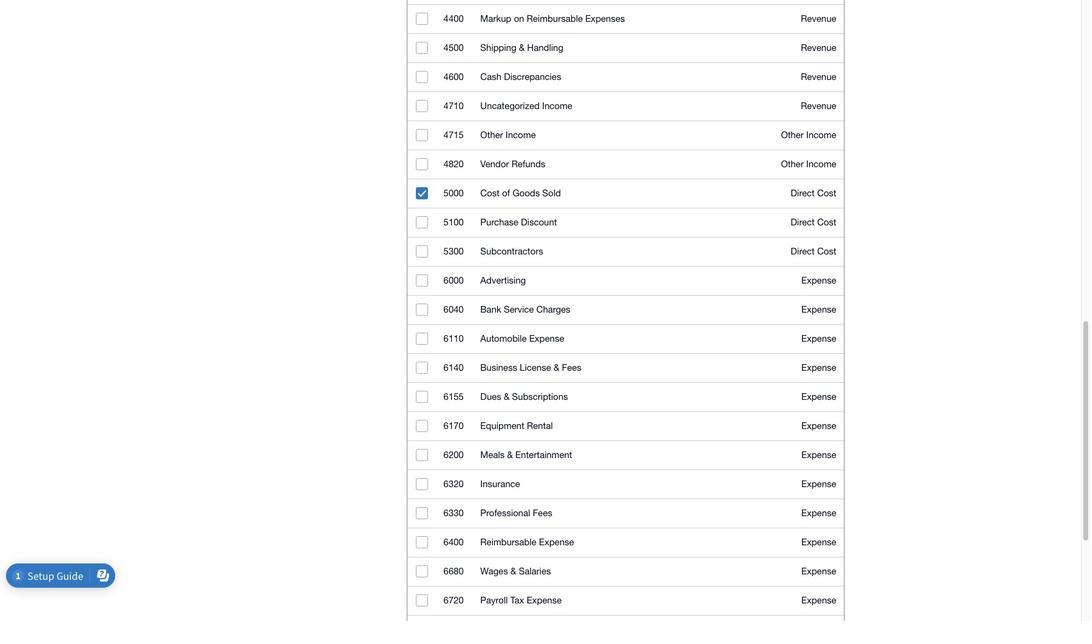 Task type: vqa. For each thing, say whether or not it's contained in the screenshot.


Task type: locate. For each thing, give the bounding box(es) containing it.
shipping
[[480, 42, 516, 53]]

1 vertical spatial reimbursable
[[480, 537, 536, 547]]

2 revenue from the top
[[801, 42, 836, 53]]

1 direct from the top
[[791, 188, 815, 198]]

other
[[480, 130, 503, 140], [781, 130, 804, 140], [781, 159, 804, 169]]

payroll tax expense
[[480, 595, 562, 606]]

automobile
[[480, 333, 527, 344]]

tax
[[510, 595, 524, 606]]

sold
[[542, 188, 561, 198]]

subcontractors
[[480, 246, 543, 256]]

cost
[[480, 188, 500, 198], [817, 188, 836, 198], [817, 217, 836, 227], [817, 246, 836, 256]]

automobile expense
[[480, 333, 564, 344]]

cost for purchase discount
[[817, 217, 836, 227]]

6320
[[443, 479, 464, 489]]

advertising
[[480, 275, 526, 286]]

dues
[[480, 392, 501, 402]]

professional fees
[[480, 508, 552, 518]]

6110
[[443, 333, 464, 344]]

1 revenue from the top
[[801, 13, 836, 24]]

charges
[[536, 304, 570, 315]]

fees right the license
[[562, 363, 581, 373]]

expenses
[[585, 13, 625, 24]]

5000
[[443, 188, 464, 198]]

& for subscriptions
[[504, 392, 509, 402]]

reimbursable down "professional" at the bottom left
[[480, 537, 536, 547]]

1 vertical spatial direct cost
[[791, 217, 836, 227]]

other income for income
[[781, 130, 836, 140]]

expense for reimbursable expense
[[801, 537, 836, 547]]

uncategorized income
[[480, 101, 572, 111]]

other income
[[480, 130, 536, 140], [781, 130, 836, 140], [781, 159, 836, 169]]

purchase
[[480, 217, 518, 227]]

direct cost
[[791, 188, 836, 198], [791, 217, 836, 227], [791, 246, 836, 256]]

direct for discount
[[791, 217, 815, 227]]

4820
[[443, 159, 464, 169]]

cost for subcontractors
[[817, 246, 836, 256]]

entertainment
[[515, 450, 572, 460]]

2 vertical spatial direct cost
[[791, 246, 836, 256]]

insurance
[[480, 479, 520, 489]]

other for vendor refunds
[[781, 159, 804, 169]]

1 horizontal spatial fees
[[562, 363, 581, 373]]

reimbursable up handling in the top of the page
[[527, 13, 583, 24]]

direct cost for of
[[791, 188, 836, 198]]

business license & fees
[[480, 363, 581, 373]]

markup on reimbursable expenses
[[480, 13, 625, 24]]

& for entertainment
[[507, 450, 513, 460]]

&
[[519, 42, 525, 53], [554, 363, 559, 373], [504, 392, 509, 402], [507, 450, 513, 460], [510, 566, 516, 577]]

of
[[502, 188, 510, 198]]

4 revenue from the top
[[801, 101, 836, 111]]

fees up the reimbursable expense on the bottom
[[533, 508, 552, 518]]

4400
[[443, 13, 464, 24]]

cash discrepancies
[[480, 72, 561, 82]]

6170
[[443, 421, 464, 431]]

4500
[[443, 42, 464, 53]]

0 vertical spatial reimbursable
[[527, 13, 583, 24]]

2 direct from the top
[[791, 217, 815, 227]]

& right wages
[[510, 566, 516, 577]]

5300
[[443, 246, 464, 256]]

handling
[[527, 42, 563, 53]]

wages & salaries
[[480, 566, 551, 577]]

professional
[[480, 508, 530, 518]]

1 vertical spatial direct
[[791, 217, 815, 227]]

expense
[[801, 275, 836, 286], [801, 304, 836, 315], [529, 333, 564, 344], [801, 333, 836, 344], [801, 363, 836, 373], [801, 392, 836, 402], [801, 421, 836, 431], [801, 450, 836, 460], [801, 479, 836, 489], [801, 508, 836, 518], [539, 537, 574, 547], [801, 537, 836, 547], [801, 566, 836, 577], [527, 595, 562, 606], [801, 595, 836, 606]]

goods
[[512, 188, 540, 198]]

5100
[[443, 217, 464, 227]]

direct
[[791, 188, 815, 198], [791, 217, 815, 227], [791, 246, 815, 256]]

0 vertical spatial direct cost
[[791, 188, 836, 198]]

reimbursable
[[527, 13, 583, 24], [480, 537, 536, 547]]

meals & entertainment
[[480, 450, 572, 460]]

3 direct from the top
[[791, 246, 815, 256]]

other income for refunds
[[781, 159, 836, 169]]

expense for meals & entertainment
[[801, 450, 836, 460]]

meals
[[480, 450, 505, 460]]

6330
[[443, 508, 464, 518]]

& for salaries
[[510, 566, 516, 577]]

income
[[542, 101, 572, 111], [506, 130, 536, 140], [806, 130, 836, 140], [806, 159, 836, 169]]

rental
[[527, 421, 553, 431]]

6680
[[443, 566, 464, 577]]

0 vertical spatial direct
[[791, 188, 815, 198]]

3 revenue from the top
[[801, 72, 836, 82]]

uncategorized
[[480, 101, 540, 111]]

2 direct cost from the top
[[791, 217, 836, 227]]

1 vertical spatial fees
[[533, 508, 552, 518]]

2 vertical spatial direct
[[791, 246, 815, 256]]

equipment rental
[[480, 421, 553, 431]]

& right dues
[[504, 392, 509, 402]]

& right the meals
[[507, 450, 513, 460]]

& right shipping
[[519, 42, 525, 53]]

other for other income
[[781, 130, 804, 140]]

direct cost for discount
[[791, 217, 836, 227]]

revenue
[[801, 13, 836, 24], [801, 42, 836, 53], [801, 72, 836, 82], [801, 101, 836, 111]]

refunds
[[511, 159, 545, 169]]

1 direct cost from the top
[[791, 188, 836, 198]]

fees
[[562, 363, 581, 373], [533, 508, 552, 518]]

revenue for markup on reimbursable expenses
[[801, 13, 836, 24]]



Task type: describe. For each thing, give the bounding box(es) containing it.
revenue for shipping & handling
[[801, 42, 836, 53]]

6000
[[443, 275, 464, 286]]

cost for cost of goods sold
[[817, 188, 836, 198]]

reimbursable expense
[[480, 537, 574, 547]]

expense for automobile expense
[[801, 333, 836, 344]]

vendor
[[480, 159, 509, 169]]

0 horizontal spatial fees
[[533, 508, 552, 518]]

cash
[[480, 72, 501, 82]]

expense for insurance
[[801, 479, 836, 489]]

6200
[[443, 450, 464, 460]]

6400
[[443, 537, 464, 547]]

4710
[[443, 101, 464, 111]]

wages
[[480, 566, 508, 577]]

expense for equipment rental
[[801, 421, 836, 431]]

equipment
[[480, 421, 524, 431]]

discrepancies
[[504, 72, 561, 82]]

business
[[480, 363, 517, 373]]

shipping & handling
[[480, 42, 563, 53]]

bank service charges
[[480, 304, 570, 315]]

vendor refunds
[[480, 159, 545, 169]]

on
[[514, 13, 524, 24]]

direct for of
[[791, 188, 815, 198]]

3 direct cost from the top
[[791, 246, 836, 256]]

4715
[[443, 130, 464, 140]]

expense for business license & fees
[[801, 363, 836, 373]]

0 vertical spatial fees
[[562, 363, 581, 373]]

4600
[[443, 72, 464, 82]]

service
[[504, 304, 534, 315]]

& for handling
[[519, 42, 525, 53]]

discount
[[521, 217, 557, 227]]

bank
[[480, 304, 501, 315]]

license
[[520, 363, 551, 373]]

payroll
[[480, 595, 508, 606]]

salaries
[[519, 566, 551, 577]]

6720
[[443, 595, 464, 606]]

expense for dues & subscriptions
[[801, 392, 836, 402]]

6040
[[443, 304, 464, 315]]

expense for wages & salaries
[[801, 566, 836, 577]]

expense for professional fees
[[801, 508, 836, 518]]

6140
[[443, 363, 464, 373]]

dues & subscriptions
[[480, 392, 568, 402]]

subscriptions
[[512, 392, 568, 402]]

markup
[[480, 13, 511, 24]]

purchase discount
[[480, 217, 557, 227]]

6155
[[443, 392, 464, 402]]

expense for payroll tax expense
[[801, 595, 836, 606]]

& right the license
[[554, 363, 559, 373]]

revenue for uncategorized income
[[801, 101, 836, 111]]

cost of goods sold
[[480, 188, 561, 198]]

expense for bank service charges
[[801, 304, 836, 315]]

expense for advertising
[[801, 275, 836, 286]]

revenue for cash discrepancies
[[801, 72, 836, 82]]



